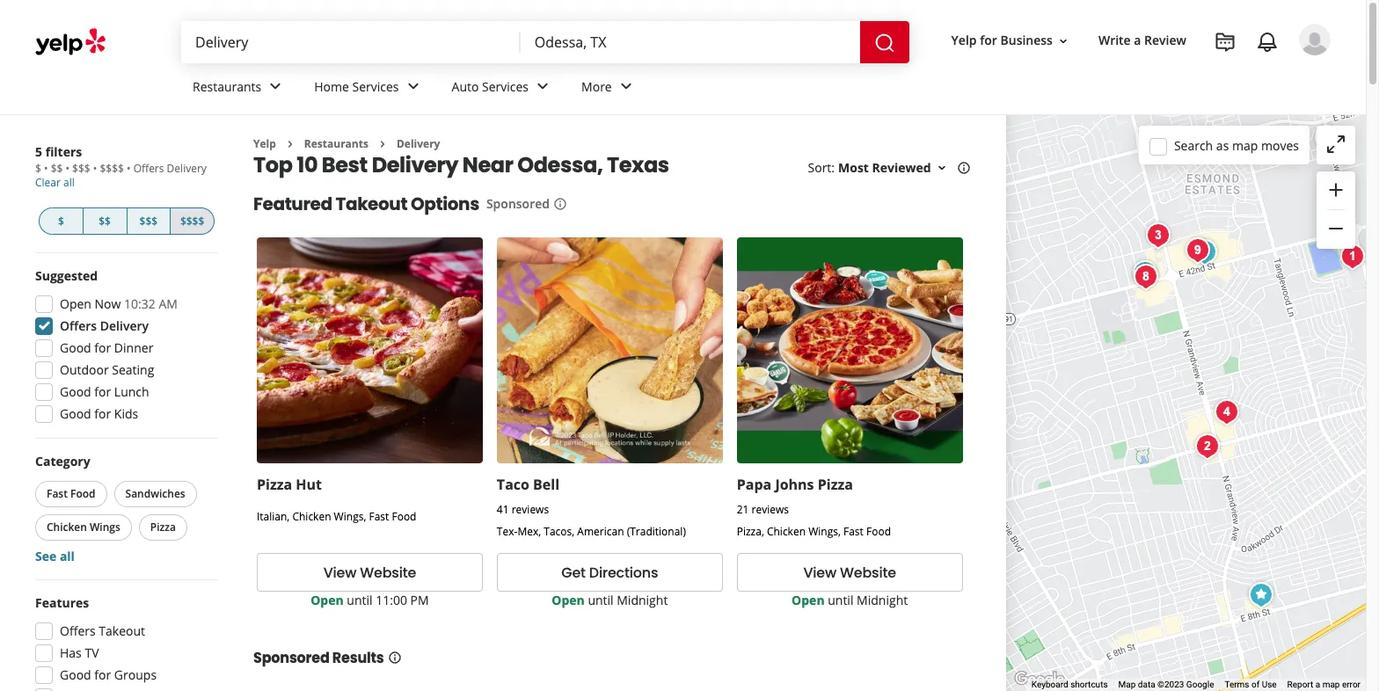 Task type: locate. For each thing, give the bounding box(es) containing it.
1 horizontal spatial view website link
[[737, 554, 963, 592]]

pizza for pizza
[[150, 520, 176, 535]]

0 horizontal spatial $$$
[[72, 161, 90, 176]]

fun noodle bar image
[[1210, 395, 1245, 430]]

results
[[332, 649, 384, 669]]

a
[[1134, 32, 1141, 49], [1316, 680, 1321, 690]]

all right "clear"
[[63, 175, 75, 190]]

fast down papa johns pizza link
[[844, 525, 864, 540]]

1 vertical spatial $$$
[[140, 214, 158, 229]]

services
[[352, 78, 399, 95], [482, 78, 529, 95]]

0 vertical spatial restaurants link
[[179, 63, 300, 114]]

$$$$ inside button
[[180, 214, 204, 229]]

for
[[980, 32, 997, 49], [94, 340, 111, 356], [94, 384, 111, 400], [94, 406, 111, 422], [94, 667, 111, 684]]

1 reviews from the left
[[512, 503, 549, 518]]

1 view website from the left
[[323, 563, 416, 583]]

chicken inside papa johns pizza 21 reviews pizza, chicken wings, fast food
[[767, 525, 806, 540]]

1 horizontal spatial view
[[804, 563, 837, 583]]

$$$$ up '$$' button
[[100, 161, 124, 176]]

0 horizontal spatial midnight
[[617, 592, 668, 609]]

delivery right 16 chevron right v2 image
[[397, 136, 440, 151]]

24 chevron down v2 image
[[403, 76, 424, 97], [616, 76, 637, 97]]

website down papa johns pizza 21 reviews pizza, chicken wings, fast food
[[840, 563, 896, 583]]

good down has tv
[[60, 667, 91, 684]]

fast
[[47, 486, 68, 501], [369, 510, 389, 525], [844, 525, 864, 540]]

3 good from the top
[[60, 406, 91, 422]]

view website link down papa johns pizza 21 reviews pizza, chicken wings, fast food
[[737, 554, 963, 592]]

1 view from the left
[[323, 563, 357, 583]]

4 good from the top
[[60, 667, 91, 684]]

offers for offers takeout
[[60, 623, 96, 640]]

pizza down sandwiches button
[[150, 520, 176, 535]]

open until midnight for directions
[[552, 592, 668, 609]]

$$ down filters on the top left of the page
[[51, 161, 63, 176]]

0 horizontal spatial wings,
[[334, 510, 366, 525]]

fast food button
[[35, 481, 107, 508]]

None field
[[195, 33, 507, 52], [535, 33, 846, 52]]

good for good for lunch
[[60, 384, 91, 400]]

0 horizontal spatial takeout
[[99, 623, 145, 640]]

24 chevron down v2 image right more
[[616, 76, 637, 97]]

all inside group
[[60, 548, 75, 565]]

view website link down italian, chicken wings, fast food
[[257, 554, 483, 592]]

sponsored results
[[253, 649, 384, 669]]

taco
[[497, 475, 530, 495]]

pizza inside papa johns pizza 21 reviews pizza, chicken wings, fast food
[[818, 475, 853, 495]]

pizza right the johns
[[818, 475, 853, 495]]

view website for first view website link from the right
[[804, 563, 896, 583]]

2 horizontal spatial chicken
[[767, 525, 806, 540]]

hut
[[296, 475, 322, 495]]

pizza up italian,
[[257, 475, 292, 495]]

offers takeout
[[60, 623, 145, 640]]

a for write
[[1134, 32, 1141, 49]]

open until midnight for website
[[792, 592, 908, 609]]

kids
[[114, 406, 138, 422]]

near
[[463, 151, 513, 180]]

0 vertical spatial offers
[[133, 161, 164, 176]]

chicken inside button
[[47, 520, 87, 535]]

reviews inside taco bell 41 reviews tex-mex, tacos, american (traditional)
[[512, 503, 549, 518]]

1 horizontal spatial chicken
[[292, 510, 331, 525]]

yelp
[[951, 32, 977, 49], [253, 136, 276, 151]]

group
[[1317, 172, 1356, 249], [30, 267, 218, 428], [32, 453, 218, 566], [30, 595, 218, 691]]

1 horizontal spatial $$$
[[140, 214, 158, 229]]

$$$$ right $$$ button
[[180, 214, 204, 229]]

good for dinner
[[60, 340, 153, 356]]

24 chevron down v2 image inside more "link"
[[616, 76, 637, 97]]

24 chevron down v2 image for home services
[[403, 76, 424, 97]]

0 vertical spatial map
[[1232, 137, 1258, 154]]

2 none field from the left
[[535, 33, 846, 52]]

0 horizontal spatial fast
[[47, 486, 68, 501]]

sponsored left 16 info v2 icon at the top left of page
[[486, 196, 550, 212]]

0 horizontal spatial food
[[70, 486, 95, 501]]

wings
[[90, 520, 120, 535]]

1 horizontal spatial open until midnight
[[792, 592, 908, 609]]

see all
[[35, 548, 75, 565]]

4 • from the left
[[127, 161, 131, 176]]

restaurants link up yelp link
[[179, 63, 300, 114]]

for left business
[[980, 32, 997, 49]]

1 services from the left
[[352, 78, 399, 95]]

website for 2nd view website link from right
[[360, 563, 416, 583]]

a inside 'link'
[[1134, 32, 1141, 49]]

odessa,
[[517, 151, 603, 180]]

reviews right 21
[[752, 503, 789, 518]]

midnight
[[617, 592, 668, 609], [857, 592, 908, 609]]

has tv
[[60, 645, 99, 662]]

until for view website
[[828, 592, 854, 609]]

2 horizontal spatial fast
[[844, 525, 864, 540]]

for down offers delivery
[[94, 340, 111, 356]]

2 reviews from the left
[[752, 503, 789, 518]]

0 horizontal spatial 24 chevron down v2 image
[[265, 76, 286, 97]]

1 vertical spatial sponsored
[[253, 649, 330, 669]]

1 horizontal spatial takeout
[[336, 192, 407, 217]]

$$
[[51, 161, 63, 176], [99, 214, 111, 229]]

0 horizontal spatial until
[[347, 592, 373, 609]]

open
[[60, 296, 91, 312], [311, 592, 344, 609], [552, 592, 585, 609], [792, 592, 825, 609]]

all
[[63, 175, 75, 190], [60, 548, 75, 565]]

delivery up $$$$ button
[[167, 161, 207, 176]]

delivery
[[397, 136, 440, 151], [372, 151, 458, 180], [167, 161, 207, 176], [100, 318, 149, 334]]

1 midnight from the left
[[617, 592, 668, 609]]

none field up the home services on the top
[[195, 33, 507, 52]]

None search field
[[181, 21, 913, 63]]

takeout
[[336, 192, 407, 217], [99, 623, 145, 640]]

midnight for website
[[857, 592, 908, 609]]

1 horizontal spatial fast
[[369, 510, 389, 525]]

good down the good for lunch
[[60, 406, 91, 422]]

2 open until midnight from the left
[[792, 592, 908, 609]]

good
[[60, 340, 91, 356], [60, 384, 91, 400], [60, 406, 91, 422], [60, 667, 91, 684]]

24 chevron down v2 image left home
[[265, 76, 286, 97]]

offers up 'good for dinner'
[[60, 318, 97, 334]]

1 horizontal spatial food
[[392, 510, 417, 525]]

2 view website from the left
[[804, 563, 896, 583]]

0 horizontal spatial view website link
[[257, 554, 483, 592]]

takeout down best
[[336, 192, 407, 217]]

offers inside 5 filters $ • $$ • $$$ • $$$$ • offers delivery clear all
[[133, 161, 164, 176]]

fast down category
[[47, 486, 68, 501]]

restaurants up yelp link
[[193, 78, 261, 95]]

bell
[[533, 475, 560, 495]]

reviews
[[512, 503, 549, 518], [752, 503, 789, 518]]

user actions element
[[937, 22, 1356, 130]]

$$$$ inside 5 filters $ • $$ • $$$ • $$$$ • offers delivery clear all
[[100, 161, 124, 176]]

error
[[1342, 680, 1361, 690]]

2 horizontal spatial pizza
[[818, 475, 853, 495]]

more link
[[567, 63, 651, 114]]

0 vertical spatial yelp
[[951, 32, 977, 49]]

0 horizontal spatial $$
[[51, 161, 63, 176]]

dinner
[[114, 340, 153, 356]]

0 vertical spatial $$
[[51, 161, 63, 176]]

2 midnight from the left
[[857, 592, 908, 609]]

1 none field from the left
[[195, 33, 507, 52]]

1 24 chevron down v2 image from the left
[[403, 76, 424, 97]]

yelp inside button
[[951, 32, 977, 49]]

write a review link
[[1092, 25, 1194, 57]]

auto services link
[[438, 63, 567, 114]]

0 vertical spatial takeout
[[336, 192, 407, 217]]

0 horizontal spatial view
[[323, 563, 357, 583]]

1 website from the left
[[360, 563, 416, 583]]

1 horizontal spatial until
[[588, 592, 614, 609]]

1 vertical spatial $
[[58, 214, 64, 229]]

search as map moves
[[1174, 137, 1299, 154]]

1 horizontal spatial pizza
[[257, 475, 292, 495]]

0 horizontal spatial pizza
[[150, 520, 176, 535]]

24 chevron down v2 image right auto services
[[532, 76, 553, 97]]

pizza hut image
[[1244, 578, 1279, 613]]

0 horizontal spatial view website
[[323, 563, 416, 583]]

0 horizontal spatial a
[[1134, 32, 1141, 49]]

0 horizontal spatial $
[[35, 161, 41, 176]]

$$$ inside 5 filters $ • $$ • $$$ • $$$$ • offers delivery clear all
[[72, 161, 90, 176]]

$ inside button
[[58, 214, 64, 229]]

good down outdoor at bottom left
[[60, 384, 91, 400]]

$
[[35, 161, 41, 176], [58, 214, 64, 229]]

search image
[[874, 32, 895, 53]]

1 vertical spatial a
[[1316, 680, 1321, 690]]

1 horizontal spatial map
[[1323, 680, 1340, 690]]

papa
[[737, 475, 772, 495]]

1 horizontal spatial yelp
[[951, 32, 977, 49]]

24 chevron down v2 image
[[265, 76, 286, 97], [532, 76, 553, 97]]

2 until from the left
[[588, 592, 614, 609]]

1 vertical spatial $$$$
[[180, 214, 204, 229]]

1 horizontal spatial 24 chevron down v2 image
[[616, 76, 637, 97]]

yelp link
[[253, 136, 276, 151]]

0 horizontal spatial restaurants link
[[179, 63, 300, 114]]

$$$ inside button
[[140, 214, 158, 229]]

0 vertical spatial $$$$
[[100, 161, 124, 176]]

website up "11:00"
[[360, 563, 416, 583]]

website
[[360, 563, 416, 583], [840, 563, 896, 583]]

1 vertical spatial all
[[60, 548, 75, 565]]

view
[[323, 563, 357, 583], [804, 563, 837, 583]]

good for good for dinner
[[60, 340, 91, 356]]

none field up business categories element
[[535, 33, 846, 52]]

1 open until midnight from the left
[[552, 592, 668, 609]]

3 until from the left
[[828, 592, 854, 609]]

for for kids
[[94, 406, 111, 422]]

now
[[95, 296, 121, 312]]

map left error
[[1323, 680, 1340, 690]]

1 horizontal spatial website
[[840, 563, 896, 583]]

food inside fast food button
[[70, 486, 95, 501]]

map for error
[[1323, 680, 1340, 690]]

2 • from the left
[[66, 161, 69, 176]]

1 24 chevron down v2 image from the left
[[265, 76, 286, 97]]

$$$ right '$$' button
[[140, 214, 158, 229]]

expand map image
[[1326, 134, 1347, 155]]

$ down clear all "link"
[[58, 214, 64, 229]]

0 vertical spatial $
[[35, 161, 41, 176]]

buffalo wild wings image
[[1141, 218, 1176, 253]]

schlotzsky's image
[[1310, 120, 1345, 155]]

yelp left business
[[951, 32, 977, 49]]

1 horizontal spatial restaurants
[[304, 136, 369, 151]]

0 horizontal spatial yelp
[[253, 136, 276, 151]]

offers up $$$ button
[[133, 161, 164, 176]]

a for report
[[1316, 680, 1321, 690]]

fast up open until 11:00 pm
[[369, 510, 389, 525]]

write
[[1099, 32, 1131, 49]]

italian, chicken wings, fast food
[[257, 510, 417, 525]]

0 horizontal spatial restaurants
[[193, 78, 261, 95]]

1 horizontal spatial 24 chevron down v2 image
[[532, 76, 553, 97]]

1 horizontal spatial none field
[[535, 33, 846, 52]]

2 services from the left
[[482, 78, 529, 95]]

1 horizontal spatial midnight
[[857, 592, 908, 609]]

for inside button
[[980, 32, 997, 49]]

chicken wings
[[47, 520, 120, 535]]

1 horizontal spatial restaurants link
[[304, 136, 369, 151]]

taco bell image
[[1188, 234, 1223, 270]]

0 vertical spatial all
[[63, 175, 75, 190]]

delivery up options
[[372, 151, 458, 180]]

0 horizontal spatial open until midnight
[[552, 592, 668, 609]]

1 vertical spatial $$
[[99, 214, 111, 229]]

map right as
[[1232, 137, 1258, 154]]

notifications image
[[1257, 32, 1278, 53]]

group containing suggested
[[30, 267, 218, 428]]

$$$ button
[[127, 208, 171, 235]]

0 horizontal spatial 16 info v2 image
[[388, 651, 402, 665]]

$ button
[[39, 208, 83, 235]]

pm
[[410, 592, 429, 609]]

1 view website link from the left
[[257, 554, 483, 592]]

0 vertical spatial sponsored
[[486, 196, 550, 212]]

for down the tv
[[94, 667, 111, 684]]

options
[[411, 192, 479, 217]]

restaurants link right 16 chevron right v2 icon
[[304, 136, 369, 151]]

1 vertical spatial takeout
[[99, 623, 145, 640]]

filters
[[45, 143, 82, 160]]

1 vertical spatial yelp
[[253, 136, 276, 151]]

1 horizontal spatial 16 info v2 image
[[957, 161, 971, 175]]

restaurants right 16 chevron right v2 icon
[[304, 136, 369, 151]]

24 chevron down v2 image left auto
[[403, 76, 424, 97]]

map region
[[979, 0, 1379, 691]]

0 horizontal spatial map
[[1232, 137, 1258, 154]]

services right auto
[[482, 78, 529, 95]]

view up open until 11:00 pm
[[323, 563, 357, 583]]

2 vertical spatial offers
[[60, 623, 96, 640]]

$$ right $ button
[[99, 214, 111, 229]]

home services
[[314, 78, 399, 95]]

takeout inside group
[[99, 623, 145, 640]]

24 chevron down v2 image inside auto services link
[[532, 76, 553, 97]]

0 horizontal spatial $$$$
[[100, 161, 124, 176]]

chicken
[[292, 510, 331, 525], [47, 520, 87, 535], [767, 525, 806, 540]]

2 horizontal spatial food
[[866, 525, 891, 540]]

1 good from the top
[[60, 340, 91, 356]]

teak & charlie's jersey girl pizza image
[[1336, 239, 1371, 274]]

0 horizontal spatial website
[[360, 563, 416, 583]]

0 horizontal spatial chicken
[[47, 520, 87, 535]]

group containing features
[[30, 595, 218, 691]]

16 info v2 image
[[957, 161, 971, 175], [388, 651, 402, 665]]

good for groups
[[60, 667, 157, 684]]

good for lunch
[[60, 384, 149, 400]]

yelp for yelp link
[[253, 136, 276, 151]]

good up outdoor at bottom left
[[60, 340, 91, 356]]

auto services
[[452, 78, 529, 95]]

2 24 chevron down v2 image from the left
[[616, 76, 637, 97]]

0 vertical spatial restaurants
[[193, 78, 261, 95]]

$$$ down filters on the top left of the page
[[72, 161, 90, 176]]

1 horizontal spatial $
[[58, 214, 64, 229]]

offers up has tv
[[60, 623, 96, 640]]

mcalister's deli image
[[1129, 259, 1164, 294]]

open until 11:00 pm
[[311, 592, 429, 609]]

0 horizontal spatial reviews
[[512, 503, 549, 518]]

1 horizontal spatial a
[[1316, 680, 1321, 690]]

map
[[1232, 137, 1258, 154], [1323, 680, 1340, 690]]

services right home
[[352, 78, 399, 95]]

0 horizontal spatial sponsored
[[253, 649, 330, 669]]

yelp left 16 chevron right v2 icon
[[253, 136, 276, 151]]

sponsored left results
[[253, 649, 330, 669]]

services for home services
[[352, 78, 399, 95]]

for up good for kids
[[94, 384, 111, 400]]

wings, right italian,
[[334, 510, 366, 525]]

1 horizontal spatial sponsored
[[486, 196, 550, 212]]

a right report
[[1316, 680, 1321, 690]]

2 24 chevron down v2 image from the left
[[532, 76, 553, 97]]

yelp for business button
[[944, 25, 1078, 57]]

1 vertical spatial 16 info v2 image
[[388, 651, 402, 665]]

takeout up the tv
[[99, 623, 145, 640]]

$$$$ button
[[171, 208, 215, 235]]

0 horizontal spatial none field
[[195, 33, 507, 52]]

restaurants link
[[179, 63, 300, 114], [304, 136, 369, 151]]

2 horizontal spatial until
[[828, 592, 854, 609]]

24 chevron down v2 image for auto services
[[532, 76, 553, 97]]

all right see
[[60, 548, 75, 565]]

1 vertical spatial offers
[[60, 318, 97, 334]]

fast food
[[47, 486, 95, 501]]

group containing category
[[32, 453, 218, 566]]

delivery down open now 10:32 am
[[100, 318, 149, 334]]

open now 10:32 am
[[60, 296, 178, 312]]

texas
[[607, 151, 669, 180]]

2 good from the top
[[60, 384, 91, 400]]

reviews up mex, at the left of the page
[[512, 503, 549, 518]]

2 website from the left
[[840, 563, 896, 583]]

view website down papa johns pizza 21 reviews pizza, chicken wings, fast food
[[804, 563, 896, 583]]

keyboard
[[1032, 680, 1069, 690]]

0 vertical spatial a
[[1134, 32, 1141, 49]]

a right the write
[[1134, 32, 1141, 49]]

view website link
[[257, 554, 483, 592], [737, 554, 963, 592]]

until
[[347, 592, 373, 609], [588, 592, 614, 609], [828, 592, 854, 609]]

•
[[44, 161, 48, 176], [66, 161, 69, 176], [93, 161, 97, 176], [127, 161, 131, 176]]

wings, down papa johns pizza link
[[809, 525, 841, 540]]

view website up open until 11:00 pm
[[323, 563, 416, 583]]

lunch
[[114, 384, 149, 400]]

outdoor seating
[[60, 362, 154, 378]]

1 horizontal spatial $$$$
[[180, 214, 204, 229]]

all inside 5 filters $ • $$ • $$$ • $$$$ • offers delivery clear all
[[63, 175, 75, 190]]

chicken up see all
[[47, 520, 87, 535]]

pizza inside button
[[150, 520, 176, 535]]

food inside papa johns pizza 21 reviews pizza, chicken wings, fast food
[[866, 525, 891, 540]]

1 horizontal spatial $$
[[99, 214, 111, 229]]

24 chevron down v2 image inside "restaurants" link
[[265, 76, 286, 97]]

1 horizontal spatial reviews
[[752, 503, 789, 518]]

$ down 5
[[35, 161, 41, 176]]

view down papa johns pizza 21 reviews pizza, chicken wings, fast food
[[804, 563, 837, 583]]

24 chevron down v2 image inside the home services link
[[403, 76, 424, 97]]

wings,
[[334, 510, 366, 525], [809, 525, 841, 540]]

none field near
[[535, 33, 846, 52]]

data
[[1138, 680, 1156, 690]]

0 vertical spatial $$$
[[72, 161, 90, 176]]

chicken right pizza,
[[767, 525, 806, 540]]

0 horizontal spatial services
[[352, 78, 399, 95]]

sponsored
[[486, 196, 550, 212], [253, 649, 330, 669]]

1 horizontal spatial view website
[[804, 563, 896, 583]]

google image
[[1011, 669, 1069, 691]]

1 vertical spatial map
[[1323, 680, 1340, 690]]

1 horizontal spatial wings,
[[809, 525, 841, 540]]

1 horizontal spatial services
[[482, 78, 529, 95]]

for down the good for lunch
[[94, 406, 111, 422]]

chicken down hut
[[292, 510, 331, 525]]

Find text field
[[195, 33, 507, 52]]

0 horizontal spatial 24 chevron down v2 image
[[403, 76, 424, 97]]

$ inside 5 filters $ • $$ • $$$ • $$$$ • offers delivery clear all
[[35, 161, 41, 176]]

of
[[1252, 680, 1260, 690]]



Task type: vqa. For each thing, say whether or not it's contained in the screenshot.
"FOR" corresponding to Kids
yes



Task type: describe. For each thing, give the bounding box(es) containing it.
shortcuts
[[1071, 680, 1108, 690]]

zoom out image
[[1326, 218, 1347, 239]]

pizza hut link
[[257, 475, 322, 495]]

top
[[253, 151, 293, 180]]

taco bell 41 reviews tex-mex, tacos, american (traditional)
[[497, 475, 686, 540]]

keyboard shortcuts button
[[1032, 679, 1108, 691]]

brad k. image
[[1299, 24, 1331, 55]]

johns
[[775, 475, 814, 495]]

projects image
[[1215, 32, 1236, 53]]

good for good for kids
[[60, 406, 91, 422]]

terms of use
[[1225, 680, 1277, 690]]

24 chevron down v2 image for restaurants
[[265, 76, 286, 97]]

american
[[577, 525, 624, 540]]

get directions link
[[497, 554, 723, 592]]

reviews inside papa johns pizza 21 reviews pizza, chicken wings, fast food
[[752, 503, 789, 518]]

5
[[35, 143, 42, 160]]

report a map error
[[1288, 680, 1361, 690]]

©2023
[[1158, 680, 1184, 690]]

mi piaci image
[[1191, 429, 1226, 464]]

tacos,
[[544, 525, 575, 540]]

taco bell link
[[497, 475, 560, 495]]

wings, inside papa johns pizza 21 reviews pizza, chicken wings, fast food
[[809, 525, 841, 540]]

featured takeout options
[[253, 192, 479, 217]]

delivery link
[[397, 136, 440, 151]]

map
[[1119, 680, 1136, 690]]

see all button
[[35, 548, 75, 565]]

best
[[322, 151, 368, 180]]

pizza,
[[737, 525, 764, 540]]

11:00
[[376, 592, 407, 609]]

2 view from the left
[[804, 563, 837, 583]]

good for kids
[[60, 406, 138, 422]]

10:32
[[124, 296, 156, 312]]

papa johns pizza 21 reviews pizza, chicken wings, fast food
[[737, 475, 891, 540]]

yelp for yelp for business
[[951, 32, 977, 49]]

chick fil a image
[[1181, 233, 1216, 268]]

delivery inside 5 filters $ • $$ • $$$ • $$$$ • offers delivery clear all
[[167, 161, 207, 176]]

tex-
[[497, 525, 518, 540]]

5 filters $ • $$ • $$$ • $$$$ • offers delivery clear all
[[35, 143, 207, 190]]

zoom in image
[[1326, 179, 1347, 200]]

0 vertical spatial 16 info v2 image
[[957, 161, 971, 175]]

none field "find"
[[195, 33, 507, 52]]

$$ button
[[83, 208, 127, 235]]

$$ inside button
[[99, 214, 111, 229]]

as
[[1216, 137, 1229, 154]]

for for lunch
[[94, 384, 111, 400]]

auto
[[452, 78, 479, 95]]

16 chevron right v2 image
[[376, 137, 390, 151]]

fast inside button
[[47, 486, 68, 501]]

groups
[[114, 667, 157, 684]]

good for good for groups
[[60, 667, 91, 684]]

1 • from the left
[[44, 161, 48, 176]]

terms of use link
[[1225, 680, 1277, 690]]

restaurants inside business categories element
[[193, 78, 261, 95]]

takeout for featured
[[336, 192, 407, 217]]

takeout for offers
[[99, 623, 145, 640]]

suggested
[[35, 267, 98, 284]]

get directions
[[561, 563, 658, 583]]

am
[[159, 296, 178, 312]]

for for dinner
[[94, 340, 111, 356]]

16 info v2 image
[[553, 197, 567, 211]]

pizza hut
[[257, 475, 322, 495]]

pizza button
[[139, 515, 187, 541]]

$$ inside 5 filters $ • $$ • $$$ • $$$$ • offers delivery clear all
[[51, 161, 63, 176]]

home services link
[[300, 63, 438, 114]]

top 10 best delivery near odessa, texas
[[253, 151, 669, 180]]

view website for 2nd view website link from right
[[323, 563, 416, 583]]

pizza for pizza hut
[[257, 475, 292, 495]]

keyboard shortcuts
[[1032, 680, 1108, 690]]

services for auto services
[[482, 78, 529, 95]]

1 vertical spatial restaurants link
[[304, 136, 369, 151]]

2 view website link from the left
[[737, 554, 963, 592]]

16 chevron down v2 image
[[1056, 34, 1071, 48]]

business
[[1001, 32, 1053, 49]]

clear
[[35, 175, 61, 190]]

papa johns pizza link
[[737, 475, 853, 495]]

map data ©2023 google
[[1119, 680, 1214, 690]]

map for moves
[[1232, 137, 1258, 154]]

21
[[737, 503, 749, 518]]

41
[[497, 503, 509, 518]]

clear all link
[[35, 175, 75, 190]]

offers delivery
[[60, 318, 149, 334]]

fast inside papa johns pizza 21 reviews pizza, chicken wings, fast food
[[844, 525, 864, 540]]

more
[[582, 78, 612, 95]]

get
[[561, 563, 586, 583]]

sort:
[[808, 160, 835, 176]]

tv
[[85, 645, 99, 662]]

3 • from the left
[[93, 161, 97, 176]]

offers for offers delivery
[[60, 318, 97, 334]]

write a review
[[1099, 32, 1187, 49]]

report
[[1288, 680, 1314, 690]]

10
[[297, 151, 318, 180]]

seating
[[112, 362, 154, 378]]

see
[[35, 548, 57, 565]]

sponsored for sponsored
[[486, 196, 550, 212]]

midnight for directions
[[617, 592, 668, 609]]

for for business
[[980, 32, 997, 49]]

until for get directions
[[588, 592, 614, 609]]

papa johns pizza image
[[1128, 256, 1163, 291]]

review
[[1145, 32, 1187, 49]]

google
[[1187, 680, 1214, 690]]

yelp for business
[[951, 32, 1053, 49]]

for for groups
[[94, 667, 111, 684]]

16 chevron right v2 image
[[283, 137, 297, 151]]

italian,
[[257, 510, 290, 525]]

search
[[1174, 137, 1213, 154]]

sponsored for sponsored results
[[253, 649, 330, 669]]

category
[[35, 453, 90, 470]]

report a map error link
[[1288, 680, 1361, 690]]

business categories element
[[179, 63, 1331, 114]]

1 until from the left
[[347, 592, 373, 609]]

directions
[[589, 563, 658, 583]]

moves
[[1261, 137, 1299, 154]]

24 chevron down v2 image for more
[[616, 76, 637, 97]]

outdoor
[[60, 362, 109, 378]]

1 vertical spatial restaurants
[[304, 136, 369, 151]]

sandwiches button
[[114, 481, 197, 508]]

wingstop image
[[1322, 195, 1357, 230]]

terms
[[1225, 680, 1250, 690]]

Near text field
[[535, 33, 846, 52]]

website for first view website link from the right
[[840, 563, 896, 583]]



